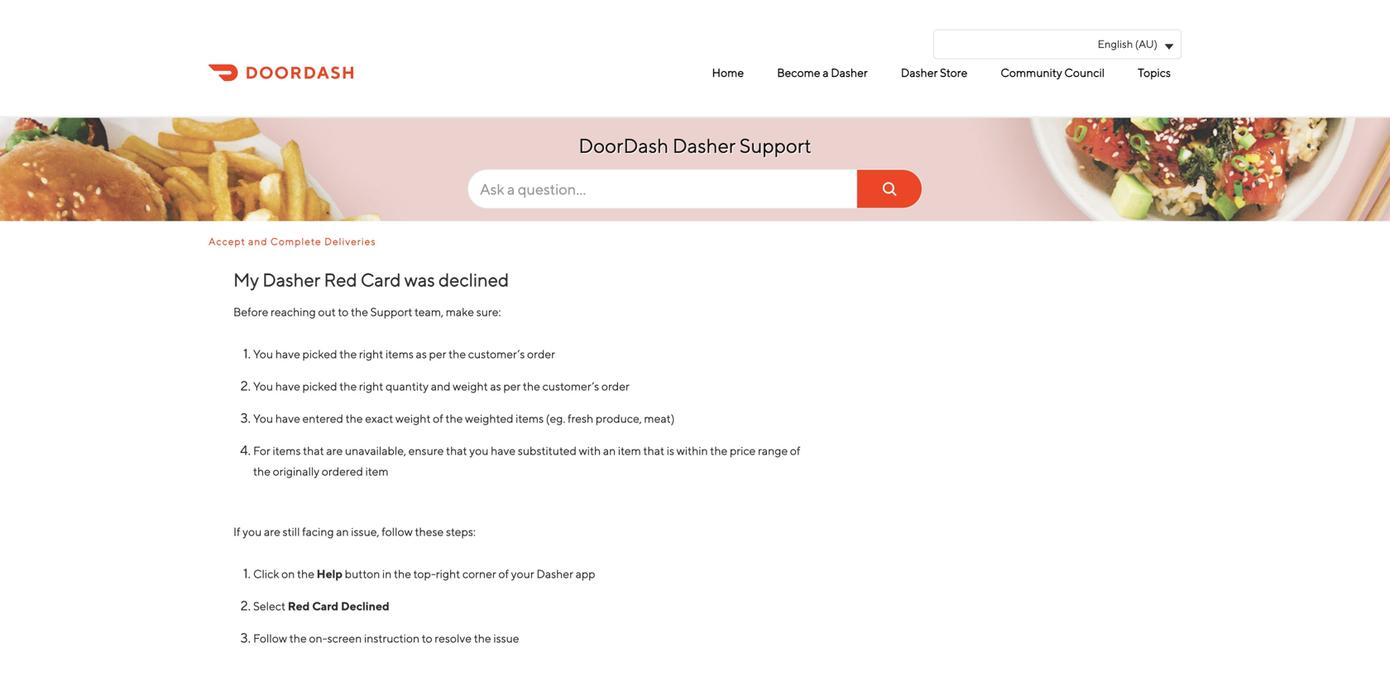 Task type: locate. For each thing, give the bounding box(es) containing it.
issue,
[[351, 525, 379, 539]]

support down become
[[740, 134, 812, 158]]

and
[[248, 236, 268, 247], [431, 380, 451, 393]]

if you are still facing an issue, follow these steps:
[[233, 525, 476, 539]]

0 horizontal spatial that
[[303, 444, 324, 458]]

picked
[[302, 348, 337, 361], [302, 380, 337, 393]]

order up (eg.
[[527, 348, 555, 361]]

0 vertical spatial weight
[[453, 380, 488, 393]]

0 vertical spatial are
[[326, 444, 343, 458]]

accept
[[209, 236, 246, 247]]

you for you have picked the right items as per the customer's order
[[253, 348, 273, 361]]

weight
[[453, 380, 488, 393], [395, 412, 431, 426]]

1 horizontal spatial customer's
[[542, 380, 599, 393]]

picked down out
[[302, 348, 337, 361]]

1 horizontal spatial and
[[431, 380, 451, 393]]

you
[[469, 444, 489, 458], [243, 525, 262, 539]]

community council
[[1001, 66, 1105, 79]]

0 horizontal spatial to
[[338, 305, 349, 319]]

your
[[511, 568, 534, 581]]

order up produce,
[[601, 380, 630, 393]]

deliveries
[[324, 236, 376, 247]]

issue
[[493, 632, 519, 646]]

0 horizontal spatial and
[[248, 236, 268, 247]]

the up substituted
[[523, 380, 540, 393]]

1 horizontal spatial weight
[[453, 380, 488, 393]]

0 vertical spatial support
[[740, 134, 812, 158]]

1 vertical spatial card
[[312, 600, 339, 614]]

that left is
[[643, 444, 665, 458]]

an right with
[[603, 444, 616, 458]]

per up you have picked the right quantity and weight as per the customer's order
[[429, 348, 446, 361]]

topics
[[1138, 66, 1171, 79]]

Preferred Language, English (AU) button
[[933, 29, 1182, 59]]

dasher help home image
[[209, 62, 353, 83]]

to right out
[[338, 305, 349, 319]]

right left corner
[[436, 568, 460, 581]]

card down help
[[312, 600, 339, 614]]

1 vertical spatial right
[[359, 380, 383, 393]]

items
[[386, 348, 414, 361], [516, 412, 544, 426], [273, 444, 301, 458]]

2 vertical spatial of
[[498, 568, 509, 581]]

1 vertical spatial picked
[[302, 380, 337, 393]]

you for you have picked the right quantity and weight as per the customer's order
[[253, 380, 273, 393]]

1 vertical spatial per
[[503, 380, 521, 393]]

2 picked from the top
[[302, 380, 337, 393]]

0 horizontal spatial an
[[336, 525, 349, 539]]

1 vertical spatial you
[[253, 380, 273, 393]]

out
[[318, 305, 336, 319]]

that up originally
[[303, 444, 324, 458]]

1 horizontal spatial an
[[603, 444, 616, 458]]

follow the on-screen instruction to resolve the issue
[[253, 632, 519, 646]]

become a dasher link
[[773, 59, 872, 86]]

you right if
[[243, 525, 262, 539]]

weight down quantity
[[395, 412, 431, 426]]

resolve
[[435, 632, 472, 646]]

dasher store
[[901, 66, 968, 79]]

0 horizontal spatial items
[[273, 444, 301, 458]]

red
[[324, 269, 357, 291], [288, 600, 310, 614]]

red right select at the bottom
[[288, 600, 310, 614]]

the left exact
[[346, 412, 363, 426]]

1 vertical spatial to
[[422, 632, 432, 646]]

on-
[[309, 632, 327, 646]]

council
[[1064, 66, 1105, 79]]

item
[[618, 444, 641, 458], [365, 465, 389, 479]]

1 horizontal spatial of
[[498, 568, 509, 581]]

items up quantity
[[386, 348, 414, 361]]

as up quantity
[[416, 348, 427, 361]]

0 horizontal spatial customer's
[[468, 348, 525, 361]]

on
[[281, 568, 295, 581]]

0 vertical spatial item
[[618, 444, 641, 458]]

customer's up fresh
[[542, 380, 599, 393]]

and right the accept
[[248, 236, 268, 247]]

0 vertical spatial you
[[253, 348, 273, 361]]

unavailable,
[[345, 444, 406, 458]]

0 vertical spatial right
[[359, 348, 383, 361]]

of left your
[[498, 568, 509, 581]]

my
[[233, 269, 259, 291]]

corner
[[462, 568, 496, 581]]

0 vertical spatial as
[[416, 348, 427, 361]]

that
[[303, 444, 324, 458], [446, 444, 467, 458], [643, 444, 665, 458]]

button
[[345, 568, 380, 581]]

have for you have entered the exact weight of the weighted items (eg. fresh produce, meat)
[[275, 412, 300, 426]]

of
[[433, 412, 443, 426], [790, 444, 800, 458], [498, 568, 509, 581]]

0 vertical spatial card
[[361, 269, 401, 291]]

2 vertical spatial items
[[273, 444, 301, 458]]

right down before reaching out to the support team, make sure:
[[359, 348, 383, 361]]

the up entered
[[339, 380, 357, 393]]

right up exact
[[359, 380, 383, 393]]

1 vertical spatial of
[[790, 444, 800, 458]]

items left (eg.
[[516, 412, 544, 426]]

dasher right a
[[831, 66, 868, 79]]

0 vertical spatial an
[[603, 444, 616, 458]]

the down you have picked the right quantity and weight as per the customer's order
[[445, 412, 463, 426]]

customer's
[[468, 348, 525, 361], [542, 380, 599, 393]]

ensure
[[408, 444, 444, 458]]

instruction
[[364, 632, 420, 646]]

before reaching out to the support team, make sure:
[[233, 305, 501, 319]]

quantity
[[386, 380, 429, 393]]

are up ordered at left
[[326, 444, 343, 458]]

dasher inside "link"
[[901, 66, 938, 79]]

fresh
[[568, 412, 593, 426]]

1 horizontal spatial support
[[740, 134, 812, 158]]

2 horizontal spatial of
[[790, 444, 800, 458]]

of right 'range'
[[790, 444, 800, 458]]

1 horizontal spatial you
[[469, 444, 489, 458]]

order
[[527, 348, 555, 361], [601, 380, 630, 393]]

an
[[603, 444, 616, 458], [336, 525, 349, 539]]

are
[[326, 444, 343, 458], [264, 525, 280, 539]]

that right ensure
[[446, 444, 467, 458]]

item down unavailable,
[[365, 465, 389, 479]]

0 vertical spatial order
[[527, 348, 555, 361]]

1 horizontal spatial order
[[601, 380, 630, 393]]

1 picked from the top
[[302, 348, 337, 361]]

sure:
[[476, 305, 501, 319]]

0 horizontal spatial you
[[243, 525, 262, 539]]

0 horizontal spatial red
[[288, 600, 310, 614]]

0 horizontal spatial support
[[370, 305, 412, 319]]

per up weighted
[[503, 380, 521, 393]]

3 you from the top
[[253, 412, 273, 426]]

support left team,
[[370, 305, 412, 319]]

0 horizontal spatial as
[[416, 348, 427, 361]]

as
[[416, 348, 427, 361], [490, 380, 501, 393]]

right
[[359, 348, 383, 361], [359, 380, 383, 393], [436, 568, 460, 581]]

the right on
[[297, 568, 314, 581]]

0 vertical spatial to
[[338, 305, 349, 319]]

an inside for items that are unavailable, ensure that you have substituted with an item that is within the price range of the originally ordered item
[[603, 444, 616, 458]]

1 horizontal spatial are
[[326, 444, 343, 458]]

of down you have picked the right quantity and weight as per the customer's order
[[433, 412, 443, 426]]

and right quantity
[[431, 380, 451, 393]]

follow
[[382, 525, 413, 539]]

support
[[740, 134, 812, 158], [370, 305, 412, 319]]

1 you from the top
[[253, 348, 273, 361]]

follow
[[253, 632, 287, 646]]

0 vertical spatial per
[[429, 348, 446, 361]]

help
[[317, 568, 343, 581]]

the right out
[[351, 305, 368, 319]]

weight up you have entered the exact weight of the weighted items (eg. fresh produce, meat)
[[453, 380, 488, 393]]

to left the resolve
[[422, 632, 432, 646]]

dasher
[[831, 66, 868, 79], [901, 66, 938, 79], [673, 134, 736, 158], [262, 269, 320, 291], [536, 568, 573, 581]]

an left the issue,
[[336, 525, 349, 539]]

0 horizontal spatial order
[[527, 348, 555, 361]]

2 vertical spatial you
[[253, 412, 273, 426]]

0 horizontal spatial item
[[365, 465, 389, 479]]

0 horizontal spatial weight
[[395, 412, 431, 426]]

the
[[351, 305, 368, 319], [339, 348, 357, 361], [449, 348, 466, 361], [339, 380, 357, 393], [523, 380, 540, 393], [346, 412, 363, 426], [445, 412, 463, 426], [710, 444, 728, 458], [253, 465, 271, 479], [297, 568, 314, 581], [394, 568, 411, 581], [289, 632, 307, 646], [474, 632, 491, 646]]

0 vertical spatial you
[[469, 444, 489, 458]]

1 vertical spatial are
[[264, 525, 280, 539]]

0 vertical spatial red
[[324, 269, 357, 291]]

1 vertical spatial order
[[601, 380, 630, 393]]

1 vertical spatial an
[[336, 525, 349, 539]]

community
[[1001, 66, 1062, 79]]

1 horizontal spatial that
[[446, 444, 467, 458]]

picked up entered
[[302, 380, 337, 393]]

red up out
[[324, 269, 357, 291]]

you down weighted
[[469, 444, 489, 458]]

0 vertical spatial and
[[248, 236, 268, 247]]

have for you have picked the right items as per the customer's order
[[275, 348, 300, 361]]

as up weighted
[[490, 380, 501, 393]]

2 you from the top
[[253, 380, 273, 393]]

steps:
[[446, 525, 476, 539]]

dasher up ask a question... text field
[[673, 134, 736, 158]]

1 horizontal spatial as
[[490, 380, 501, 393]]

have
[[275, 348, 300, 361], [275, 380, 300, 393], [275, 412, 300, 426], [491, 444, 516, 458]]

items up originally
[[273, 444, 301, 458]]

1 vertical spatial as
[[490, 380, 501, 393]]

you have picked the right quantity and weight as per the customer's order
[[253, 380, 630, 393]]

menu containing home
[[463, 59, 1175, 86]]

0 vertical spatial picked
[[302, 348, 337, 361]]

0 horizontal spatial per
[[429, 348, 446, 361]]

1 horizontal spatial to
[[422, 632, 432, 646]]

customer's down the "sure:"
[[468, 348, 525, 361]]

have for you have picked the right quantity and weight as per the customer's order
[[275, 380, 300, 393]]

3 that from the left
[[643, 444, 665, 458]]

meat)
[[644, 412, 675, 426]]

you have entered the exact weight of the weighted items (eg. fresh produce, meat)
[[253, 412, 675, 426]]

1 vertical spatial weight
[[395, 412, 431, 426]]

english (au)
[[1098, 38, 1158, 50]]

declined
[[341, 600, 389, 614]]

1 horizontal spatial per
[[503, 380, 521, 393]]

card up before reaching out to the support team, make sure:
[[361, 269, 401, 291]]

dasher left store
[[901, 66, 938, 79]]

1 vertical spatial items
[[516, 412, 544, 426]]

2 horizontal spatial that
[[643, 444, 665, 458]]

menu
[[463, 59, 1175, 86]]

item down produce,
[[618, 444, 641, 458]]

0 horizontal spatial of
[[433, 412, 443, 426]]

was
[[404, 269, 435, 291]]

doordash dasher support
[[579, 134, 812, 158]]

are left the still
[[264, 525, 280, 539]]

0 vertical spatial items
[[386, 348, 414, 361]]

make
[[446, 305, 474, 319]]

card
[[361, 269, 401, 291], [312, 600, 339, 614]]

0 horizontal spatial card
[[312, 600, 339, 614]]



Task type: describe. For each thing, give the bounding box(es) containing it.
the down before reaching out to the support team, make sure:
[[339, 348, 357, 361]]

in
[[382, 568, 392, 581]]

within
[[677, 444, 708, 458]]

weighted
[[465, 412, 513, 426]]

the left on-
[[289, 632, 307, 646]]

right for items
[[359, 348, 383, 361]]

right for quantity
[[359, 380, 383, 393]]

select red card declined
[[253, 600, 389, 614]]

1 vertical spatial and
[[431, 380, 451, 393]]

select
[[253, 600, 286, 614]]

a
[[823, 66, 829, 79]]

1 horizontal spatial items
[[386, 348, 414, 361]]

community council link
[[997, 59, 1109, 86]]

of inside for items that are unavailable, ensure that you have substituted with an item that is within the price range of the originally ordered item
[[790, 444, 800, 458]]

dasher left the app
[[536, 568, 573, 581]]

originally
[[273, 465, 320, 479]]

dasher store link
[[897, 59, 972, 86]]

items inside for items that are unavailable, ensure that you have substituted with an item that is within the price range of the originally ordered item
[[273, 444, 301, 458]]

2 that from the left
[[446, 444, 467, 458]]

if
[[233, 525, 240, 539]]

1 vertical spatial support
[[370, 305, 412, 319]]

store
[[940, 66, 968, 79]]

team,
[[415, 305, 444, 319]]

facing
[[302, 525, 334, 539]]

doordash
[[579, 134, 669, 158]]

become
[[777, 66, 820, 79]]

1 vertical spatial customer's
[[542, 380, 599, 393]]

1 vertical spatial red
[[288, 600, 310, 614]]

2 horizontal spatial items
[[516, 412, 544, 426]]

my dasher red card was declined
[[233, 269, 509, 291]]

1 horizontal spatial item
[[618, 444, 641, 458]]

1 that from the left
[[303, 444, 324, 458]]

1 vertical spatial you
[[243, 525, 262, 539]]

the left price
[[710, 444, 728, 458]]

produce,
[[596, 412, 642, 426]]

1 horizontal spatial card
[[361, 269, 401, 291]]

click on the help button in the top-right corner of your dasher app
[[253, 568, 595, 581]]

top-
[[413, 568, 436, 581]]

still
[[283, 525, 300, 539]]

picked for quantity
[[302, 380, 337, 393]]

the up you have picked the right quantity and weight as per the customer's order
[[449, 348, 466, 361]]

are inside for items that are unavailable, ensure that you have substituted with an item that is within the price range of the originally ordered item
[[326, 444, 343, 458]]

with
[[579, 444, 601, 458]]

you inside for items that are unavailable, ensure that you have substituted with an item that is within the price range of the originally ordered item
[[469, 444, 489, 458]]

the right in on the bottom left of the page
[[394, 568, 411, 581]]

have inside for items that are unavailable, ensure that you have substituted with an item that is within the price range of the originally ordered item
[[491, 444, 516, 458]]

for
[[253, 444, 270, 458]]

accept and complete deliveries link
[[209, 235, 383, 248]]

1 horizontal spatial red
[[324, 269, 357, 291]]

before
[[233, 305, 268, 319]]

picked for items
[[302, 348, 337, 361]]

1 vertical spatial item
[[365, 465, 389, 479]]

you for you have entered the exact weight of the weighted items (eg. fresh produce, meat)
[[253, 412, 273, 426]]

the left 'issue'
[[474, 632, 491, 646]]

declined
[[438, 269, 509, 291]]

the down for
[[253, 465, 271, 479]]

2 vertical spatial right
[[436, 568, 460, 581]]

ordered
[[322, 465, 363, 479]]

0 horizontal spatial are
[[264, 525, 280, 539]]

entered
[[302, 412, 343, 426]]

is
[[667, 444, 674, 458]]

you have picked the right items as per the customer's order
[[253, 348, 555, 361]]

price
[[730, 444, 756, 458]]

home
[[712, 66, 744, 79]]

0 vertical spatial customer's
[[468, 348, 525, 361]]

exact
[[365, 412, 393, 426]]

(eg.
[[546, 412, 565, 426]]

become a dasher
[[777, 66, 868, 79]]

app
[[576, 568, 595, 581]]

substituted
[[518, 444, 577, 458]]

accept and complete deliveries
[[209, 236, 376, 247]]

screen
[[327, 632, 362, 646]]

Ask a question... text field
[[468, 169, 923, 209]]

dasher up the reaching
[[262, 269, 320, 291]]

(au)
[[1135, 38, 1158, 50]]

reaching
[[271, 305, 316, 319]]

home link
[[708, 59, 748, 86]]

english
[[1098, 38, 1133, 50]]

complete
[[270, 236, 322, 247]]

0 vertical spatial of
[[433, 412, 443, 426]]

topics link
[[1134, 59, 1175, 86]]

for items that are unavailable, ensure that you have substituted with an item that is within the price range of the originally ordered item
[[253, 444, 800, 479]]

click
[[253, 568, 279, 581]]

these
[[415, 525, 444, 539]]

range
[[758, 444, 788, 458]]



Task type: vqa. For each thing, say whether or not it's contained in the screenshot.
also at the left top of the page
no



